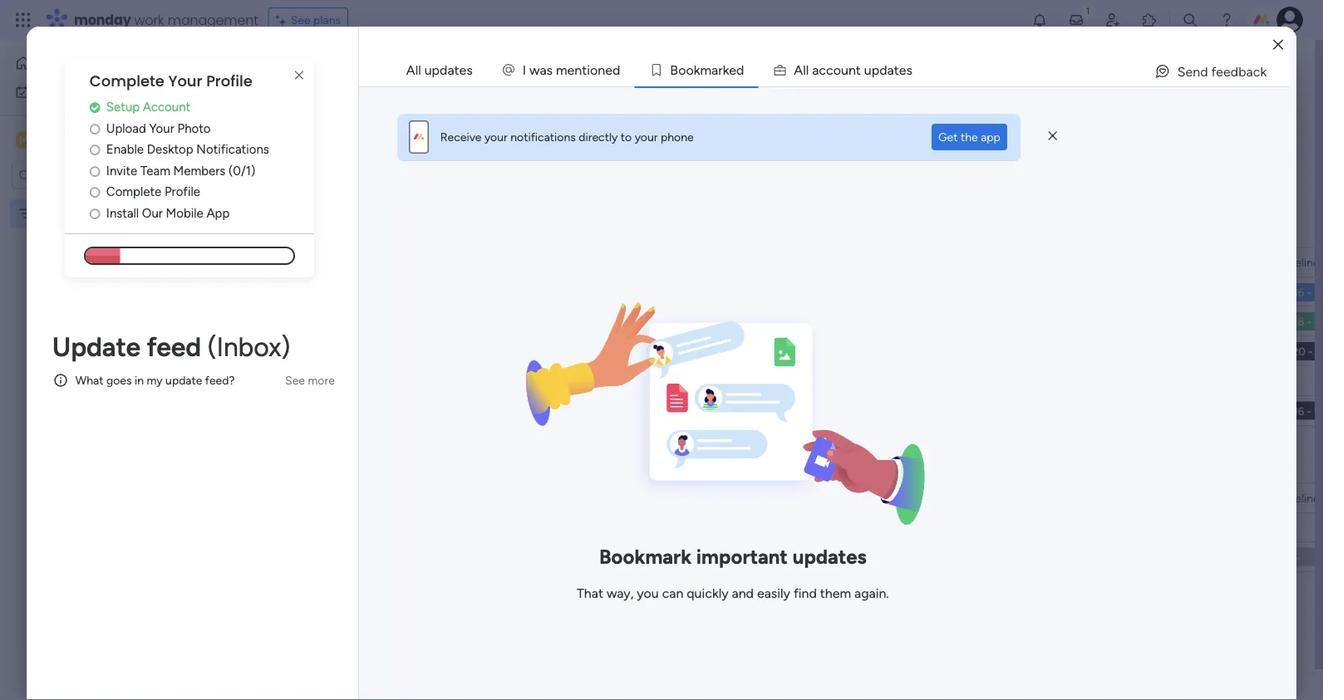 Task type: locate. For each thing, give the bounding box(es) containing it.
0 vertical spatial timeline field
[[1272, 253, 1324, 271]]

s right w
[[547, 62, 553, 78]]

profile
[[206, 71, 253, 92], [165, 184, 200, 199]]

3 n from the left
[[849, 62, 856, 78]]

1 vertical spatial invite
[[106, 163, 137, 178]]

timeline for 2nd timeline field
[[1277, 491, 1320, 506]]

1 horizontal spatial work
[[134, 10, 164, 29]]

desktop
[[147, 142, 193, 157]]

tab list
[[392, 53, 1291, 86]]

apps image
[[1142, 12, 1158, 28]]

option
[[0, 199, 212, 202]]

r
[[719, 62, 723, 78]]

circle o image inside install our mobile app link
[[90, 207, 100, 220]]

0 vertical spatial complete
[[90, 71, 164, 92]]

circle o image down search in workspace field
[[90, 186, 100, 199]]

complete for complete your profile
[[90, 71, 164, 92]]

2 u from the left
[[865, 62, 872, 78]]

1 horizontal spatial and
[[732, 586, 754, 602]]

0 horizontal spatial profile
[[165, 184, 200, 199]]

u left p
[[841, 62, 849, 78]]

project up project 2
[[314, 285, 352, 299]]

1 horizontal spatial of
[[633, 93, 644, 107]]

circle o image inside complete profile "link"
[[90, 186, 100, 199]]

profile down invite team members (0/1)
[[165, 184, 200, 199]]

new
[[259, 167, 283, 181]]

main right the workspace "icon"
[[38, 132, 67, 148]]

track
[[604, 93, 630, 107]]

of right track
[[633, 93, 644, 107]]

circle o image
[[90, 144, 100, 156], [90, 165, 100, 177], [90, 186, 100, 199], [90, 207, 100, 220]]

2 horizontal spatial d
[[880, 62, 888, 78]]

find
[[794, 586, 817, 602]]

see for see more
[[758, 92, 778, 106]]

4 circle o image from the top
[[90, 207, 100, 220]]

t up keep
[[582, 62, 587, 78]]

0 vertical spatial my first board
[[253, 53, 431, 90]]

o up keep
[[590, 62, 598, 78]]

1 horizontal spatial t
[[856, 62, 861, 78]]

what goes in my update feed?
[[76, 374, 235, 388]]

circle o image left install
[[90, 207, 100, 220]]

updates up owners,
[[425, 62, 473, 78]]

add new group
[[284, 609, 364, 623]]

0 horizontal spatial 1
[[355, 285, 360, 299]]

month for next month
[[323, 456, 374, 477]]

invite inside button
[[1206, 64, 1235, 79]]

complete
[[90, 71, 164, 92], [106, 184, 162, 199]]

see more
[[758, 92, 808, 106]]

profile inside "link"
[[165, 184, 200, 199]]

dapulse x slim image
[[289, 66, 309, 86], [1049, 129, 1057, 144]]

check circle image
[[90, 101, 100, 114]]

a up project
[[712, 62, 719, 78]]

main table button
[[252, 116, 345, 143]]

upload your photo
[[106, 121, 211, 136]]

1 vertical spatial complete
[[106, 184, 162, 199]]

0 horizontal spatial work
[[55, 85, 81, 99]]

a right i on the left of page
[[540, 62, 547, 78]]

b
[[670, 62, 679, 78]]

a right a in the top right of the page
[[812, 62, 819, 78]]

1 vertical spatial my first board
[[39, 207, 112, 221]]

my first board list box
[[0, 196, 212, 452]]

1 up 2
[[355, 285, 360, 299]]

install our mobile app link
[[90, 204, 314, 223]]

1 timeline from the top
[[1277, 255, 1320, 269]]

1 horizontal spatial k
[[723, 62, 729, 78]]

e right r
[[729, 62, 737, 78]]

2 d from the left
[[737, 62, 744, 78]]

0 horizontal spatial m
[[556, 62, 568, 78]]

0 vertical spatial dapulse x slim image
[[289, 66, 309, 86]]

your right receive
[[485, 130, 508, 144]]

1 horizontal spatial board
[[352, 53, 431, 90]]

1 s from the left
[[547, 62, 553, 78]]

o
[[590, 62, 598, 78], [679, 62, 686, 78], [686, 62, 694, 78], [834, 62, 841, 78]]

2 of from the left
[[633, 93, 644, 107]]

board down search in workspace field
[[82, 207, 112, 221]]

circle o image down circle o icon
[[90, 144, 100, 156]]

nov 18
[[818, 345, 852, 358]]

upload your photo link
[[90, 119, 314, 138]]

add
[[284, 609, 306, 623]]

this
[[286, 220, 316, 241]]

photo
[[177, 121, 211, 136]]

invite / 1 button
[[1175, 58, 1257, 85]]

o up where
[[679, 62, 686, 78]]

u
[[841, 62, 849, 78], [865, 62, 872, 78]]

project inside new project button
[[286, 167, 323, 181]]

e left i
[[568, 62, 575, 78]]

again.
[[855, 586, 889, 602]]

0 horizontal spatial main
[[38, 132, 67, 148]]

0 horizontal spatial your
[[485, 130, 508, 144]]

0 horizontal spatial n
[[575, 62, 582, 78]]

0 vertical spatial timeline
[[1277, 255, 1320, 269]]

Timeline field
[[1272, 253, 1324, 271], [1272, 489, 1324, 508]]

set
[[485, 93, 501, 107]]

first up type
[[297, 53, 345, 90]]

1 circle o image from the top
[[90, 144, 100, 156]]

feed
[[147, 331, 201, 363]]

n left i
[[575, 62, 582, 78]]

(inbox)
[[207, 331, 291, 363]]

1 horizontal spatial updates
[[793, 546, 867, 570]]

m for e
[[556, 62, 568, 78]]

t left p
[[856, 62, 861, 78]]

more
[[308, 374, 335, 388]]

work right monday
[[134, 10, 164, 29]]

m left i
[[556, 62, 568, 78]]

month right this
[[320, 220, 371, 241]]

t right p
[[894, 62, 899, 78]]

1 horizontal spatial 1
[[1245, 64, 1250, 79]]

1 vertical spatial work
[[55, 85, 81, 99]]

3 circle o image from the top
[[90, 186, 100, 199]]

0 vertical spatial work
[[134, 10, 164, 29]]

see
[[291, 13, 311, 27], [758, 92, 778, 106], [285, 374, 305, 388]]

2 s from the left
[[907, 62, 913, 78]]

complete up install
[[106, 184, 162, 199]]

1 vertical spatial month
[[323, 456, 374, 477]]

main inside workspace selection element
[[38, 132, 67, 148]]

c
[[819, 62, 826, 78], [826, 62, 834, 78]]

see more link
[[757, 91, 810, 107]]

work for monday
[[134, 10, 164, 29]]

0 horizontal spatial of
[[347, 93, 358, 107]]

2 vertical spatial see
[[285, 374, 305, 388]]

1 vertical spatial first
[[58, 207, 79, 221]]

0 vertical spatial 1
[[1245, 64, 1250, 79]]

next month
[[286, 456, 374, 477]]

this month
[[286, 220, 371, 241]]

k right b
[[694, 62, 700, 78]]

project
[[708, 93, 745, 107]]

2 t from the left
[[856, 62, 861, 78]]

0 horizontal spatial s
[[547, 62, 553, 78]]

circle o image for install
[[90, 207, 100, 220]]

profile up setup account link
[[206, 71, 253, 92]]

1 vertical spatial see
[[758, 92, 778, 106]]

send feedback
[[1178, 64, 1267, 79]]

my work
[[37, 85, 81, 99]]

my up manage
[[253, 53, 291, 90]]

integrate
[[1010, 123, 1058, 137]]

help image
[[1219, 12, 1236, 28]]

2 horizontal spatial n
[[849, 62, 856, 78]]

2 circle o image from the top
[[90, 165, 100, 177]]

main for main workspace
[[38, 132, 67, 148]]

my first board inside list box
[[39, 207, 112, 221]]

1 horizontal spatial n
[[598, 62, 606, 78]]

i
[[587, 62, 590, 78]]

project for project 2
[[314, 315, 352, 329]]

monday
[[74, 10, 131, 29]]

0 horizontal spatial d
[[613, 62, 621, 78]]

notifications
[[511, 130, 576, 144]]

search everything image
[[1182, 12, 1199, 28]]

that way, you can quickly and easily find them again.
[[577, 586, 889, 602]]

plans
[[313, 13, 341, 27]]

o left p
[[834, 62, 841, 78]]

and left keep
[[553, 93, 573, 107]]

1 horizontal spatial s
[[907, 62, 913, 78]]

1 horizontal spatial invite
[[1206, 64, 1235, 79]]

my first board down search in workspace field
[[39, 207, 112, 221]]

0 vertical spatial profile
[[206, 71, 253, 92]]

l up more
[[803, 62, 806, 78]]

circle o image inside enable desktop notifications link
[[90, 144, 100, 156]]

1 m from the left
[[556, 62, 568, 78]]

account
[[143, 100, 191, 115]]

0 vertical spatial and
[[553, 93, 573, 107]]

e right i
[[606, 62, 613, 78]]

2 timeline from the top
[[1277, 491, 1320, 506]]

0 vertical spatial board
[[352, 53, 431, 90]]

main workspace
[[38, 132, 136, 148]]

1 vertical spatial timeline
[[1277, 491, 1320, 506]]

main inside the main table button
[[278, 123, 303, 137]]

your up setup account link
[[168, 71, 202, 92]]

and
[[553, 93, 573, 107], [732, 586, 754, 602]]

dapulse x slim image right dapulse integrations icon
[[1049, 129, 1057, 144]]

my first board up type
[[253, 53, 431, 90]]

update
[[166, 374, 202, 388]]

my work button
[[10, 79, 179, 105]]

column information image
[[868, 492, 881, 505]]

3 e from the left
[[729, 62, 737, 78]]

3
[[355, 345, 361, 359]]

e right p
[[899, 62, 907, 78]]

1 vertical spatial board
[[82, 207, 112, 221]]

timeline
[[1277, 255, 1320, 269], [1277, 491, 1320, 506]]

complete up setup
[[90, 71, 164, 92]]

1 inside button
[[1245, 64, 1250, 79]]

3 d from the left
[[880, 62, 888, 78]]

0 vertical spatial updates
[[425, 62, 473, 78]]

your right to
[[635, 130, 658, 144]]

1 d from the left
[[613, 62, 621, 78]]

0 vertical spatial first
[[297, 53, 345, 90]]

board up project.
[[352, 53, 431, 90]]

your right where
[[682, 93, 705, 107]]

updates inside 'tab list'
[[425, 62, 473, 78]]

timeline for first timeline field from the top
[[1277, 255, 1320, 269]]

0 horizontal spatial invite
[[106, 163, 137, 178]]

0 horizontal spatial t
[[582, 62, 587, 78]]

your for profile
[[168, 71, 202, 92]]

done
[[705, 315, 733, 329]]

1 horizontal spatial d
[[737, 62, 744, 78]]

where
[[647, 93, 679, 107]]

project left the '3'
[[314, 345, 352, 359]]

1 n from the left
[[575, 62, 582, 78]]

2 horizontal spatial t
[[894, 62, 899, 78]]

n
[[575, 62, 582, 78], [598, 62, 606, 78], [849, 62, 856, 78]]

a
[[794, 62, 803, 78]]

2 m from the left
[[700, 62, 712, 78]]

0 vertical spatial see
[[291, 13, 311, 27]]

of right type
[[347, 93, 358, 107]]

type
[[320, 93, 344, 107]]

next
[[286, 456, 319, 477]]

1 horizontal spatial profile
[[206, 71, 253, 92]]

setup
[[106, 100, 140, 115]]

column information image
[[752, 492, 766, 505]]

your
[[682, 93, 705, 107], [485, 130, 508, 144], [635, 130, 658, 144]]

receive your notifications directly to your phone
[[441, 130, 694, 144]]

of
[[347, 93, 358, 107], [633, 93, 644, 107]]

and left easily
[[732, 586, 754, 602]]

0 vertical spatial your
[[168, 71, 202, 92]]

1 l from the left
[[803, 62, 806, 78]]

n left p
[[849, 62, 856, 78]]

0 horizontal spatial first
[[58, 207, 79, 221]]

2 a from the left
[[712, 62, 719, 78]]

1 k from the left
[[694, 62, 700, 78]]

Search in workspace field
[[35, 166, 139, 185]]

work inside my work button
[[55, 85, 81, 99]]

month
[[320, 220, 371, 241], [323, 456, 374, 477]]

0 horizontal spatial k
[[694, 62, 700, 78]]

l right a in the top right of the page
[[806, 62, 809, 78]]

p
[[872, 62, 880, 78]]

group
[[333, 609, 364, 623]]

my down search in workspace field
[[39, 207, 55, 221]]

my down home
[[37, 85, 53, 99]]

updates up the them at the right of the page
[[793, 546, 867, 570]]

m
[[556, 62, 568, 78], [700, 62, 712, 78]]

1 horizontal spatial main
[[278, 123, 303, 137]]

see for see more
[[285, 374, 305, 388]]

complete inside complete profile "link"
[[106, 184, 162, 199]]

m left r
[[700, 62, 712, 78]]

o right b
[[686, 62, 694, 78]]

n right i
[[598, 62, 606, 78]]

dapulse x slim image up "any"
[[289, 66, 309, 86]]

0 horizontal spatial board
[[82, 207, 112, 221]]

0 horizontal spatial my first board
[[39, 207, 112, 221]]

project left 2
[[314, 315, 352, 329]]

show board description image
[[443, 63, 463, 80]]

0 vertical spatial month
[[320, 220, 371, 241]]

stuck
[[704, 345, 734, 359]]

k up project
[[723, 62, 729, 78]]

1 vertical spatial your
[[149, 121, 174, 136]]

0 vertical spatial invite
[[1206, 64, 1235, 79]]

1 vertical spatial profile
[[165, 184, 200, 199]]

u right a in the top right of the page
[[865, 62, 872, 78]]

my
[[147, 374, 163, 388]]

1 horizontal spatial dapulse x slim image
[[1049, 129, 1057, 144]]

that
[[577, 586, 604, 602]]

s right p
[[907, 62, 913, 78]]

way,
[[607, 586, 634, 602]]

3 o from the left
[[686, 62, 694, 78]]

send
[[1178, 64, 1209, 79]]

all
[[406, 62, 421, 78]]

2 l from the left
[[806, 62, 809, 78]]

circle o image inside invite team members (0/1) link
[[90, 165, 100, 177]]

your down account
[[149, 121, 174, 136]]

k
[[694, 62, 700, 78], [723, 62, 729, 78]]

main left table
[[278, 123, 303, 137]]

1 right /
[[1245, 64, 1250, 79]]

0 horizontal spatial updates
[[425, 62, 473, 78]]

my inside button
[[37, 85, 53, 99]]

project right "new"
[[286, 167, 323, 181]]

1 vertical spatial timeline field
[[1272, 489, 1324, 508]]

feed?
[[205, 374, 235, 388]]

0 horizontal spatial u
[[841, 62, 849, 78]]

a
[[540, 62, 547, 78], [712, 62, 719, 78], [812, 62, 819, 78], [888, 62, 894, 78]]

1 vertical spatial dapulse x slim image
[[1049, 129, 1057, 144]]

work down home
[[55, 85, 81, 99]]

1 e from the left
[[568, 62, 575, 78]]

1 horizontal spatial u
[[865, 62, 872, 78]]

first down search in workspace field
[[58, 207, 79, 221]]

a right p
[[888, 62, 894, 78]]

your
[[168, 71, 202, 92], [149, 121, 174, 136]]

select product image
[[15, 12, 32, 28]]

to
[[621, 130, 632, 144]]

1 horizontal spatial m
[[700, 62, 712, 78]]

new
[[309, 609, 330, 623]]

board
[[352, 53, 431, 90], [82, 207, 112, 221]]

updates
[[425, 62, 473, 78], [793, 546, 867, 570]]

month right next
[[323, 456, 374, 477]]

setup account link
[[90, 98, 314, 117]]

circle o image down main workspace
[[90, 165, 100, 177]]

Next month field
[[282, 456, 378, 477]]



Task type: describe. For each thing, give the bounding box(es) containing it.
easily
[[757, 586, 791, 602]]

table
[[306, 123, 333, 137]]

app
[[207, 206, 230, 221]]

manage
[[254, 93, 296, 107]]

1 vertical spatial 1
[[355, 285, 360, 299]]

m for a
[[700, 62, 712, 78]]

update
[[52, 331, 141, 363]]

1 c from the left
[[819, 62, 826, 78]]

invite members image
[[1105, 12, 1122, 28]]

d for i w a s m e n t i o n e d
[[613, 62, 621, 78]]

workspace
[[71, 132, 136, 148]]

invite team members (0/1) link
[[90, 162, 314, 180]]

invite / 1
[[1206, 64, 1250, 79]]

members
[[173, 163, 226, 178]]

2 o from the left
[[679, 62, 686, 78]]

2 horizontal spatial your
[[682, 93, 705, 107]]

circle o image for invite
[[90, 165, 100, 177]]

important
[[697, 546, 788, 570]]

management
[[168, 10, 258, 29]]

our
[[142, 206, 163, 221]]

home button
[[10, 50, 179, 76]]

/
[[1237, 64, 1242, 79]]

project for project 3
[[314, 345, 352, 359]]

project.
[[361, 93, 401, 107]]

bookmark
[[599, 546, 692, 570]]

2
[[355, 315, 361, 329]]

timelines
[[504, 93, 551, 107]]

w
[[530, 62, 540, 78]]

board activity image
[[1141, 62, 1161, 81]]

0 horizontal spatial and
[[553, 93, 573, 107]]

add to favorites image
[[471, 63, 488, 79]]

board inside list box
[[82, 207, 112, 221]]

2 k from the left
[[723, 62, 729, 78]]

manage any type of project. assign owners, set timelines and keep track of where your project stands.
[[254, 93, 785, 107]]

2 timeline field from the top
[[1272, 489, 1324, 508]]

bookmark important updates
[[599, 546, 867, 570]]

all updates link
[[393, 54, 486, 86]]

get the app
[[939, 130, 1001, 144]]

3 a from the left
[[812, 62, 819, 78]]

enable desktop notifications
[[106, 142, 269, 157]]

goes
[[106, 374, 132, 388]]

1 horizontal spatial first
[[297, 53, 345, 90]]

team
[[140, 163, 170, 178]]

inbox image
[[1068, 12, 1085, 28]]

4 o from the left
[[834, 62, 841, 78]]

home
[[38, 56, 70, 70]]

main for main table
[[278, 123, 303, 137]]

the
[[961, 130, 978, 144]]

v2 done deadline image
[[781, 314, 794, 330]]

tab list containing all updates
[[392, 53, 1291, 86]]

john smith image
[[1277, 7, 1304, 33]]

1 horizontal spatial your
[[635, 130, 658, 144]]

directly
[[579, 130, 618, 144]]

Priority field
[[926, 489, 972, 508]]

filter by anything image
[[581, 164, 601, 184]]

dapulse integrations image
[[991, 123, 1004, 136]]

keep
[[576, 93, 601, 107]]

1 timeline field from the top
[[1272, 253, 1324, 271]]

My first board field
[[249, 53, 435, 90]]

can
[[662, 586, 684, 602]]

feedback
[[1212, 64, 1267, 79]]

1 u from the left
[[841, 62, 849, 78]]

project 1
[[314, 285, 360, 299]]

add new group button
[[254, 603, 372, 629]]

workspace selection element
[[16, 130, 139, 152]]

project 3
[[314, 345, 361, 359]]

notifications
[[197, 142, 269, 157]]

see for see plans
[[291, 13, 311, 27]]

invite team members (0/1)
[[106, 163, 255, 178]]

get
[[939, 130, 958, 144]]

in
[[135, 374, 144, 388]]

2 e from the left
[[606, 62, 613, 78]]

any
[[299, 93, 317, 107]]

This month field
[[282, 220, 375, 241]]

v2 search image
[[374, 164, 386, 183]]

1 of from the left
[[347, 93, 358, 107]]

you
[[637, 586, 659, 602]]

new project
[[259, 167, 323, 181]]

1 image
[[1081, 1, 1096, 20]]

Due date field
[[805, 489, 860, 508]]

d for a l l a c c o u n t u p d a t e s
[[880, 62, 888, 78]]

Status field
[[698, 489, 740, 508]]

1 t from the left
[[582, 62, 587, 78]]

close image
[[1274, 39, 1284, 51]]

1 o from the left
[[590, 62, 598, 78]]

4 a from the left
[[888, 62, 894, 78]]

due
[[809, 491, 830, 506]]

(0/1)
[[229, 163, 255, 178]]

see plans
[[291, 13, 341, 27]]

2 c from the left
[[826, 62, 834, 78]]

status
[[702, 491, 736, 506]]

3 t from the left
[[894, 62, 899, 78]]

assign
[[404, 93, 438, 107]]

first inside list box
[[58, 207, 79, 221]]

my inside list box
[[39, 207, 55, 221]]

circle o image for enable
[[90, 144, 100, 156]]

m
[[19, 133, 29, 147]]

nov
[[818, 345, 838, 358]]

circle o image for complete
[[90, 186, 100, 199]]

1 vertical spatial and
[[732, 586, 754, 602]]

i w a s m e n t i o n e d
[[523, 62, 621, 78]]

phone
[[661, 130, 694, 144]]

stands.
[[748, 93, 785, 107]]

0 horizontal spatial dapulse x slim image
[[289, 66, 309, 86]]

notifications image
[[1032, 12, 1048, 28]]

work for my
[[55, 85, 81, 99]]

complete your profile
[[90, 71, 253, 92]]

complete for complete profile
[[106, 184, 162, 199]]

owners,
[[441, 93, 482, 107]]

circle o image
[[90, 122, 100, 135]]

upload
[[106, 121, 146, 136]]

more
[[781, 92, 808, 106]]

1 vertical spatial updates
[[793, 546, 867, 570]]

owner
[[605, 491, 640, 506]]

Owner field
[[601, 489, 644, 508]]

workspace image
[[16, 131, 32, 149]]

2 n from the left
[[598, 62, 606, 78]]

new project button
[[252, 160, 330, 187]]

priority
[[931, 491, 968, 506]]

Search field
[[386, 162, 436, 185]]

send feedback button
[[1148, 58, 1274, 85]]

add view image
[[419, 124, 426, 136]]

all updates
[[406, 62, 473, 78]]

mobile
[[166, 206, 204, 221]]

your for photo
[[149, 121, 174, 136]]

kanban button
[[345, 116, 409, 143]]

invite for invite / 1
[[1206, 64, 1235, 79]]

i
[[523, 62, 526, 78]]

receive
[[441, 130, 482, 144]]

month for this month
[[320, 220, 371, 241]]

project for project 1
[[314, 285, 352, 299]]

4 e from the left
[[899, 62, 907, 78]]

1 a from the left
[[540, 62, 547, 78]]

1 horizontal spatial my first board
[[253, 53, 431, 90]]

b o o k m a r k e d
[[670, 62, 744, 78]]

invite for invite team members (0/1)
[[106, 163, 137, 178]]

what
[[76, 374, 104, 388]]

monday work management
[[74, 10, 258, 29]]

update feed (inbox)
[[52, 331, 291, 363]]



Task type: vqa. For each thing, say whether or not it's contained in the screenshot.
n
yes



